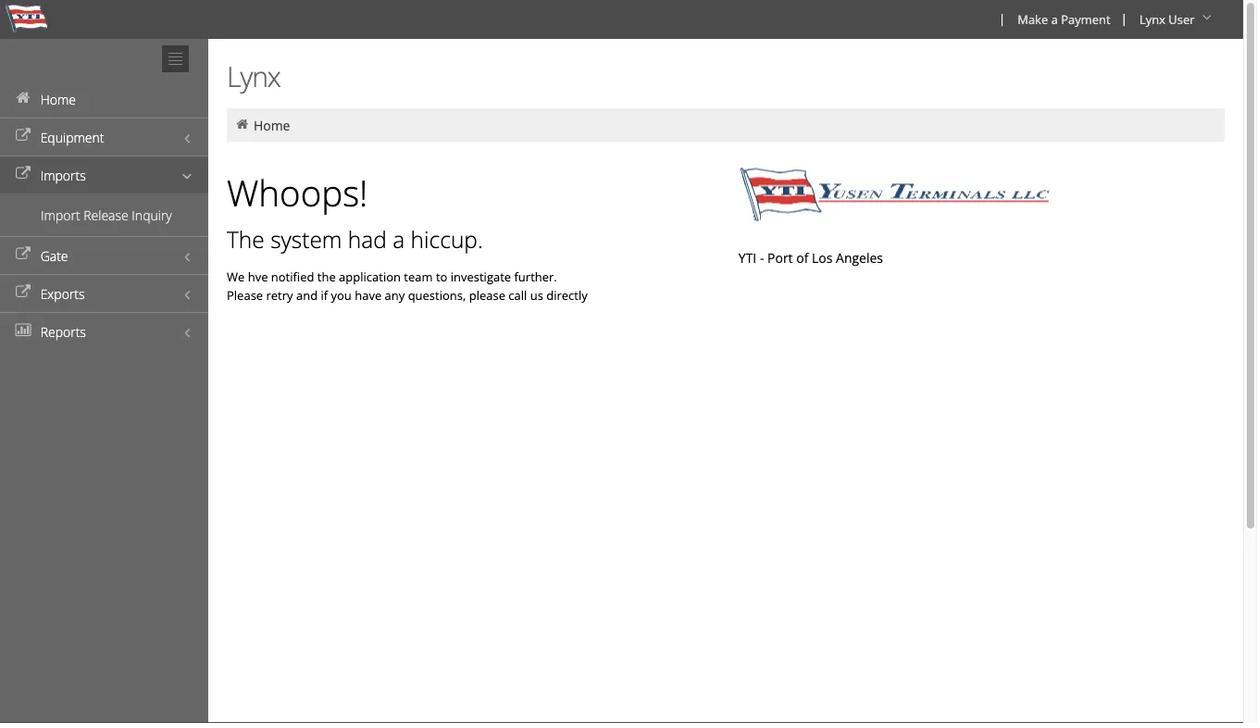 Task type: vqa. For each thing, say whether or not it's contained in the screenshot.
middle your
no



Task type: locate. For each thing, give the bounding box(es) containing it.
external link image inside gate link
[[14, 248, 32, 261]]

bar chart image
[[14, 324, 32, 337]]

external link image for imports
[[14, 167, 32, 180]]

external link image down external link icon
[[14, 167, 32, 180]]

equipment
[[40, 128, 104, 146]]

0 horizontal spatial home
[[40, 90, 76, 108]]

0 horizontal spatial a
[[393, 224, 405, 255]]

external link image
[[14, 167, 32, 180], [14, 248, 32, 261], [14, 286, 32, 299]]

home right home icon
[[254, 116, 290, 134]]

2 external link image from the top
[[14, 248, 32, 261]]

a
[[1052, 11, 1058, 27], [393, 224, 405, 255]]

external link image inside the imports link
[[14, 167, 32, 180]]

user
[[1169, 11, 1195, 27]]

external link image for exports
[[14, 286, 32, 299]]

if
[[321, 287, 328, 303]]

lynx for lynx
[[227, 57, 280, 95]]

0 vertical spatial external link image
[[14, 167, 32, 180]]

0 horizontal spatial home link
[[0, 80, 208, 118]]

home link up equipment
[[0, 80, 208, 118]]

lynx user link
[[1132, 0, 1223, 39]]

a inside whoops! the system had a hiccup.
[[393, 224, 405, 255]]

1 vertical spatial lynx
[[227, 57, 280, 95]]

whoops!
[[227, 169, 368, 217]]

los
[[812, 249, 833, 267]]

3 external link image from the top
[[14, 286, 32, 299]]

home inside "link"
[[40, 90, 76, 108]]

make
[[1018, 11, 1049, 27]]

external link image left gate
[[14, 248, 32, 261]]

1 horizontal spatial home
[[254, 116, 290, 134]]

exports
[[40, 285, 85, 302]]

1 vertical spatial external link image
[[14, 248, 32, 261]]

0 vertical spatial lynx
[[1140, 11, 1166, 27]]

a right had
[[393, 224, 405, 255]]

system
[[271, 224, 342, 255]]

-
[[760, 249, 764, 267]]

questions,
[[408, 287, 466, 303]]

retry
[[266, 287, 293, 303]]

hiccup.
[[411, 224, 483, 255]]

lynx
[[1140, 11, 1166, 27], [227, 57, 280, 95]]

external link image up bar chart icon
[[14, 286, 32, 299]]

directly
[[547, 287, 588, 303]]

the
[[317, 268, 336, 285]]

payment
[[1062, 11, 1111, 27]]

0 vertical spatial home
[[40, 90, 76, 108]]

external link image for gate
[[14, 248, 32, 261]]

equipment link
[[0, 118, 208, 156]]

gate link
[[0, 236, 208, 274]]

application
[[339, 268, 401, 285]]

lynx left user
[[1140, 11, 1166, 27]]

1 horizontal spatial a
[[1052, 11, 1058, 27]]

the
[[227, 224, 265, 255]]

call
[[509, 287, 527, 303]]

| right payment
[[1121, 10, 1128, 27]]

angle down image
[[1198, 11, 1217, 24]]

a right the make
[[1052, 11, 1058, 27]]

port
[[768, 249, 793, 267]]

lynx up home icon
[[227, 57, 280, 95]]

1 horizontal spatial lynx
[[1140, 11, 1166, 27]]

1 vertical spatial home
[[254, 116, 290, 134]]

home
[[40, 90, 76, 108], [254, 116, 290, 134]]

any
[[385, 287, 405, 303]]

external link image
[[14, 129, 32, 142]]

team
[[404, 268, 433, 285]]

home right home image
[[40, 90, 76, 108]]

0 vertical spatial a
[[1052, 11, 1058, 27]]

1 external link image from the top
[[14, 167, 32, 180]]

1 vertical spatial a
[[393, 224, 405, 255]]

release
[[84, 206, 128, 224]]

1 horizontal spatial home link
[[254, 116, 290, 134]]

home link right home icon
[[254, 116, 290, 134]]

|
[[999, 10, 1006, 27], [1121, 10, 1128, 27]]

and
[[296, 287, 318, 303]]

we
[[227, 268, 245, 285]]

lynx user
[[1140, 11, 1195, 27]]

1 horizontal spatial |
[[1121, 10, 1128, 27]]

home link
[[0, 80, 208, 118], [254, 116, 290, 134]]

a inside 'link'
[[1052, 11, 1058, 27]]

| left the make
[[999, 10, 1006, 27]]

0 horizontal spatial |
[[999, 10, 1006, 27]]

0 horizontal spatial lynx
[[227, 57, 280, 95]]

import
[[41, 206, 80, 224]]

2 vertical spatial external link image
[[14, 286, 32, 299]]

external link image inside the exports link
[[14, 286, 32, 299]]



Task type: describe. For each thing, give the bounding box(es) containing it.
imports
[[40, 166, 86, 184]]

have
[[355, 287, 382, 303]]

of
[[797, 249, 809, 267]]

reports link
[[0, 312, 208, 350]]

yti
[[739, 249, 757, 267]]

us
[[530, 287, 544, 303]]

imports link
[[0, 156, 208, 194]]

import release inquiry
[[41, 206, 172, 224]]

exports link
[[0, 274, 208, 312]]

please
[[469, 287, 506, 303]]

please
[[227, 287, 263, 303]]

2 | from the left
[[1121, 10, 1128, 27]]

inquiry
[[132, 206, 172, 224]]

hve
[[248, 268, 268, 285]]

make a payment link
[[1010, 0, 1118, 39]]

you
[[331, 287, 352, 303]]

1 | from the left
[[999, 10, 1006, 27]]

further.
[[514, 268, 557, 285]]

whoops! the system had a hiccup.
[[227, 169, 483, 255]]

angeles
[[836, 249, 884, 267]]

we hve notified the application team to investigate further. please retry and if you have any questions, please call us directly
[[227, 268, 588, 303]]

home image
[[234, 118, 251, 131]]

lynx for lynx user
[[1140, 11, 1166, 27]]

investigate
[[451, 268, 511, 285]]

make a payment
[[1018, 11, 1111, 27]]

yti - port of los angeles
[[739, 249, 884, 267]]

import release inquiry link
[[0, 201, 208, 229]]

reports
[[40, 323, 86, 340]]

had
[[348, 224, 387, 255]]

notified
[[271, 268, 314, 285]]

gate
[[40, 247, 68, 264]]

to
[[436, 268, 448, 285]]

home image
[[14, 91, 32, 104]]



